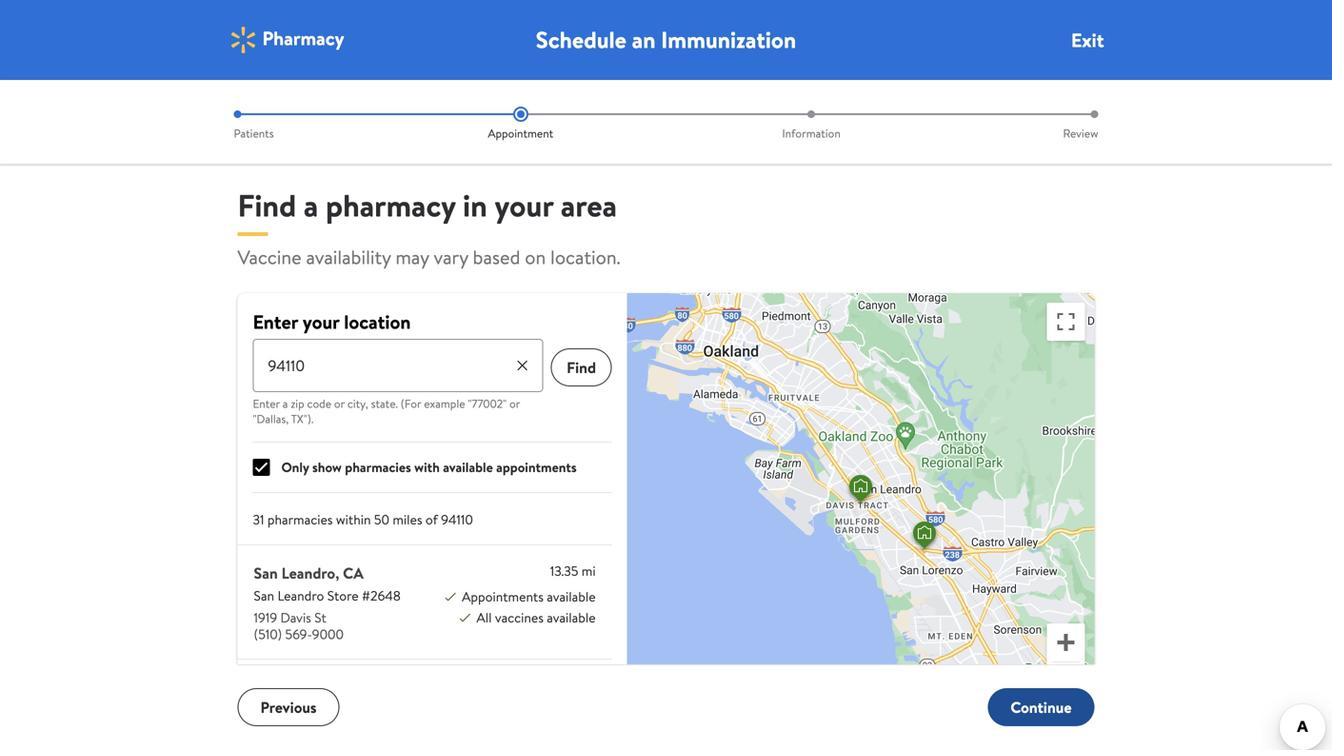 Task type: locate. For each thing, give the bounding box(es) containing it.
ca
[[343, 563, 364, 584]]

location
[[344, 309, 411, 335]]

"dallas,
[[253, 411, 289, 427]]

your
[[495, 184, 554, 227], [303, 309, 339, 335]]

or
[[334, 396, 345, 412], [510, 396, 520, 412]]

1 vertical spatial your
[[303, 309, 339, 335]]

#2648
[[362, 587, 401, 605]]

a left zip
[[283, 396, 288, 412]]

50
[[374, 510, 390, 529]]

1 vertical spatial available
[[547, 588, 596, 606]]

information list item
[[666, 107, 957, 141]]

enter your location element
[[253, 339, 543, 427]]

(for
[[401, 396, 421, 412]]

available
[[443, 458, 493, 477], [547, 588, 596, 606], [547, 609, 596, 627]]

all vaccines available
[[477, 609, 596, 627]]

1 horizontal spatial a
[[304, 184, 318, 227]]

1 enter from the top
[[253, 309, 298, 335]]

a for find
[[304, 184, 318, 227]]

find up vaccine
[[238, 184, 296, 227]]

store
[[327, 587, 359, 605]]

enter left zip
[[253, 396, 280, 412]]

1 vertical spatial san
[[254, 587, 274, 605]]

pharmacies right 31
[[267, 510, 333, 529]]

code
[[307, 396, 331, 412]]

0 vertical spatial your
[[495, 184, 554, 227]]

san leandro store #2648 image
[[846, 472, 876, 509]]

enter inside the enter a zip code or city, state. (for example "77002" or "dallas, tx").
[[253, 396, 280, 412]]

san for san leandro, ca
[[254, 563, 278, 584]]

pharmacy button
[[228, 25, 344, 55]]

a up availability
[[304, 184, 318, 227]]

pharmacy
[[262, 25, 344, 52]]

None radio
[[238, 546, 612, 659]]

94110
[[441, 510, 473, 529]]

list containing patients
[[230, 107, 1102, 141]]

an
[[632, 24, 656, 56]]

availability
[[306, 244, 391, 270]]

appointments available
[[462, 588, 596, 606]]

or right "77002"
[[510, 396, 520, 412]]

exit
[[1071, 27, 1104, 53]]

a for enter
[[283, 396, 288, 412]]

of
[[426, 510, 438, 529]]

your right in
[[495, 184, 554, 227]]

0 vertical spatial find
[[238, 184, 296, 227]]

vaccine availability may vary based on location.
[[238, 244, 621, 270]]

1 vertical spatial a
[[283, 396, 288, 412]]

appointment
[[488, 125, 554, 141]]

1 vertical spatial find
[[567, 357, 596, 378]]

0 horizontal spatial or
[[334, 396, 345, 412]]

0 horizontal spatial a
[[283, 396, 288, 412]]

only
[[281, 458, 309, 477]]

2 san from the top
[[254, 587, 274, 605]]

city,
[[347, 396, 368, 412]]

show
[[312, 458, 342, 477]]

your left location
[[303, 309, 339, 335]]

31 pharmacies within 50 miles of 94110
[[253, 510, 473, 529]]

only show pharmacies with available appointments
[[281, 458, 577, 477]]

within
[[336, 510, 371, 529]]

san up 1919
[[254, 587, 274, 605]]

find inside find button
[[567, 357, 596, 378]]

on
[[525, 244, 546, 270]]

san
[[254, 563, 278, 584], [254, 587, 274, 605]]

location.
[[551, 244, 621, 270]]

pharmacies
[[345, 458, 411, 477], [267, 510, 333, 529]]

leandro,
[[282, 563, 339, 584]]

0 vertical spatial enter
[[253, 309, 298, 335]]

miles
[[393, 510, 422, 529]]

1 horizontal spatial or
[[510, 396, 520, 412]]

enter your location
[[253, 309, 411, 335]]

2 enter from the top
[[253, 396, 280, 412]]

find right clear zip code. image
[[567, 357, 596, 378]]

list
[[230, 107, 1102, 141]]

1919 davis st (510) 569-9000
[[254, 609, 344, 644]]

san leandro, ca option group
[[238, 545, 612, 750]]

0 horizontal spatial find
[[238, 184, 296, 227]]

0 horizontal spatial your
[[303, 309, 339, 335]]

2 vertical spatial available
[[547, 609, 596, 627]]

previous
[[260, 697, 317, 718]]

1 horizontal spatial find
[[567, 357, 596, 378]]

vaccines
[[495, 609, 544, 627]]

enter
[[253, 309, 298, 335], [253, 396, 280, 412]]

1 vertical spatial enter
[[253, 396, 280, 412]]

None radio
[[238, 660, 612, 750]]

1 san from the top
[[254, 563, 278, 584]]

leandro
[[278, 587, 324, 605]]

enter down vaccine
[[253, 309, 298, 335]]

a
[[304, 184, 318, 227], [283, 396, 288, 412]]

pharmacies left with
[[345, 458, 411, 477]]

all
[[477, 609, 492, 627]]

0 horizontal spatial pharmacies
[[267, 510, 333, 529]]

san up "leandro"
[[254, 563, 278, 584]]

or left city,
[[334, 396, 345, 412]]

13.35
[[550, 562, 579, 580]]

exit button
[[1071, 27, 1104, 53]]

1 horizontal spatial your
[[495, 184, 554, 227]]

a inside the enter a zip code or city, state. (for example "77002" or "dallas, tx").
[[283, 396, 288, 412]]

569-
[[285, 625, 312, 644]]

0 vertical spatial san
[[254, 563, 278, 584]]

area
[[561, 184, 617, 227]]

map region
[[627, 293, 1095, 724]]

san leandro store #2648
[[254, 587, 401, 605]]

enter a zip code or city, state. (for example "77002" or "dallas, tx").
[[253, 396, 520, 427]]

vaccine
[[238, 244, 302, 270]]

find
[[238, 184, 296, 227], [567, 357, 596, 378]]

1 horizontal spatial pharmacies
[[345, 458, 411, 477]]

may
[[396, 244, 429, 270]]

0 vertical spatial a
[[304, 184, 318, 227]]



Task type: describe. For each thing, give the bounding box(es) containing it.
example
[[424, 396, 465, 412]]

review
[[1063, 125, 1099, 141]]

review list item
[[957, 107, 1102, 141]]

appointments
[[462, 588, 544, 606]]

find a pharmacy in your area
[[238, 184, 617, 227]]

Enter a zip code or city, state. (For example "77002" or "Dallas, TX"). text field
[[253, 339, 543, 392]]

1 vertical spatial pharmacies
[[267, 510, 333, 529]]

13.35 mi
[[550, 562, 596, 580]]

0 vertical spatial pharmacies
[[345, 458, 411, 477]]

1 or from the left
[[334, 396, 345, 412]]

previous button
[[238, 689, 340, 727]]

tx").
[[291, 411, 314, 427]]

0 vertical spatial available
[[443, 458, 493, 477]]

state.
[[371, 396, 398, 412]]

enter for enter your location
[[253, 309, 298, 335]]

(510)
[[254, 625, 282, 644]]

zip
[[291, 396, 304, 412]]

schedule an immunization
[[536, 24, 796, 56]]

patients
[[234, 125, 274, 141]]

continue button
[[988, 689, 1095, 727]]

"77002"
[[468, 396, 507, 412]]

mi
[[582, 562, 596, 580]]

st
[[315, 609, 326, 627]]

san for san leandro store #2648
[[254, 587, 274, 605]]

davis
[[280, 609, 311, 627]]

based
[[473, 244, 520, 270]]

2 or from the left
[[510, 396, 520, 412]]

immunization
[[661, 24, 796, 56]]

31
[[253, 510, 264, 529]]

appointments
[[496, 458, 577, 477]]

none radio containing san leandro, ca
[[238, 546, 612, 659]]

9000
[[312, 625, 344, 644]]

find button
[[551, 349, 612, 387]]

san leandro store #5434 image
[[910, 519, 940, 555]]

1919
[[254, 609, 277, 627]]

patients list item
[[230, 107, 375, 141]]

find for find a pharmacy in your area
[[238, 184, 296, 227]]

vary
[[434, 244, 468, 270]]

enter for enter a zip code or city, state. (for example "77002" or "dallas, tx").
[[253, 396, 280, 412]]

schedule
[[536, 24, 627, 56]]

information
[[782, 125, 841, 141]]

Only show pharmacies with available appointments checkbox
[[253, 459, 270, 476]]

find for find
[[567, 357, 596, 378]]

clear zip code. image
[[515, 358, 530, 373]]

continue
[[1011, 697, 1072, 718]]

with
[[414, 458, 440, 477]]

pharmacy
[[326, 184, 456, 227]]

san leandro, ca
[[254, 563, 364, 584]]

in
[[463, 184, 487, 227]]

appointment list item
[[375, 107, 666, 141]]



Task type: vqa. For each thing, say whether or not it's contained in the screenshot.
third Deal
no



